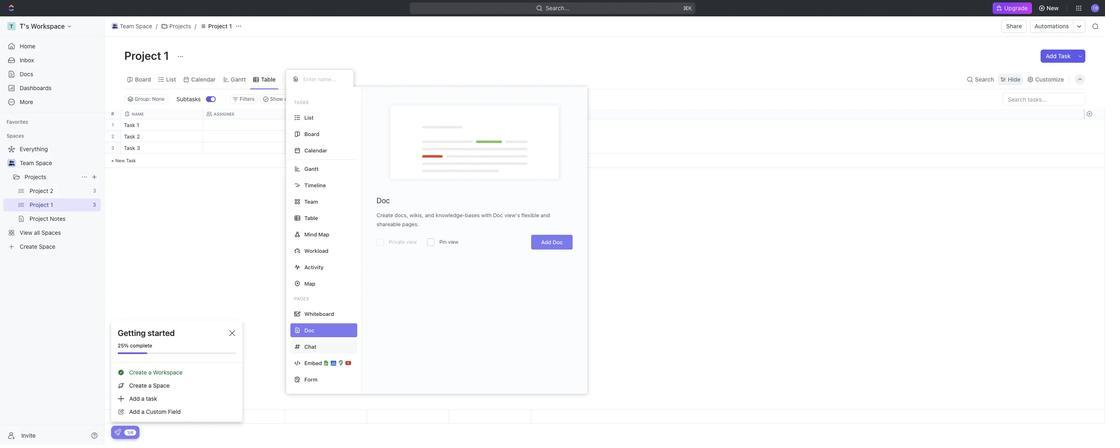 Task type: describe. For each thing, give the bounding box(es) containing it.
a for custom
[[141, 409, 144, 416]]

calendar link
[[190, 74, 216, 85]]

private view
[[389, 239, 417, 245]]

pages
[[294, 296, 309, 302]]

upgrade
[[1004, 5, 1028, 11]]

3 inside press space to select this row. row
[[137, 145, 140, 151]]

1 horizontal spatial calendar
[[304, 147, 327, 154]]

a for task
[[141, 395, 144, 402]]

task inside press space to select this row. row
[[124, 145, 135, 151]]

add task button
[[1041, 50, 1076, 63]]

wikis,
[[410, 212, 424, 219]]

pin
[[439, 239, 447, 245]]

view
[[297, 76, 310, 83]]

set priority image for 1
[[448, 120, 460, 132]]

to for ‎task 1
[[290, 123, 296, 128]]

view for private view
[[406, 239, 417, 245]]

1/4
[[127, 430, 133, 435]]

add for add a custom field
[[129, 409, 140, 416]]

subtasks
[[176, 96, 201, 103]]

set priority image for 2
[[448, 131, 460, 144]]

doc inside the create docs, wikis, and knowledge-bases with doc view's flexible and shareable pages.
[[493, 212, 503, 219]]

1 2 3
[[111, 122, 114, 151]]

‎task for ‎task 2
[[124, 133, 135, 140]]

#
[[111, 111, 114, 117]]

add for add a task
[[129, 395, 140, 402]]

chat
[[304, 344, 316, 350]]

task for new task
[[126, 158, 136, 163]]

0 vertical spatial team
[[120, 23, 134, 30]]

row group containing ‎task 1
[[121, 119, 531, 168]]

pages.
[[402, 221, 419, 228]]

project 1 link
[[198, 21, 234, 31]]

0 horizontal spatial project 1
[[124, 49, 172, 62]]

add a task
[[129, 395, 157, 402]]

workload
[[304, 248, 328, 254]]

1 horizontal spatial projects
[[169, 23, 191, 30]]

team inside tree
[[20, 160, 34, 167]]

0 horizontal spatial team space link
[[20, 157, 99, 170]]

show
[[270, 96, 283, 102]]

search
[[975, 76, 994, 83]]

0 vertical spatial team space
[[120, 23, 152, 30]]

view button
[[286, 70, 313, 89]]

subtasks button
[[173, 93, 206, 106]]

workspace
[[153, 369, 183, 376]]

do for task 3
[[298, 146, 305, 151]]

press space to select this row. row containing ‎task 1
[[121, 119, 531, 132]]

Search tasks... text field
[[1003, 93, 1085, 105]]

to for ‎task 2
[[290, 134, 296, 139]]

hide button
[[998, 74, 1023, 85]]

row inside grid
[[121, 109, 531, 119]]

activity
[[304, 264, 324, 271]]

2 vertical spatial team
[[304, 198, 318, 205]]

add for add task
[[1046, 53, 1057, 59]]

1 vertical spatial table
[[304, 215, 318, 221]]

mind
[[304, 231, 317, 238]]

0 vertical spatial team space link
[[110, 21, 154, 31]]

dashboards
[[20, 85, 52, 91]]

inbox
[[20, 57, 34, 64]]

task
[[146, 395, 157, 402]]

board link
[[133, 74, 151, 85]]

field
[[168, 409, 181, 416]]

whiteboard
[[304, 311, 334, 317]]

task 3
[[124, 145, 140, 151]]

create a space
[[129, 382, 170, 389]]

2 / from the left
[[195, 23, 196, 30]]

automations
[[1035, 23, 1069, 30]]

hide
[[1008, 76, 1021, 83]]

dashboards link
[[3, 82, 101, 95]]

gantt inside "link"
[[231, 76, 246, 83]]

a for space
[[148, 382, 152, 389]]

to for task 3
[[290, 146, 296, 151]]

show closed button
[[260, 94, 304, 104]]

docs link
[[3, 68, 101, 81]]

create a workspace
[[129, 369, 183, 376]]

started
[[148, 329, 175, 338]]

add doc
[[541, 239, 563, 246]]

timeline
[[304, 182, 326, 189]]

add a custom field
[[129, 409, 181, 416]]

search...
[[546, 5, 569, 11]]

add task
[[1046, 53, 1071, 59]]

25%
[[118, 343, 129, 349]]

private
[[389, 239, 405, 245]]

set priority element for ‎task 1
[[448, 120, 460, 132]]

new task
[[115, 158, 136, 163]]

1 vertical spatial board
[[304, 131, 319, 137]]

user group image
[[8, 161, 15, 166]]

table link
[[259, 74, 276, 85]]

press space to select this row. row containing task 3
[[121, 142, 531, 155]]

custom
[[146, 409, 167, 416]]

1 horizontal spatial gantt
[[304, 166, 319, 172]]

2 and from the left
[[541, 212, 550, 219]]

customize button
[[1025, 74, 1067, 85]]

create docs, wikis, and knowledge-bases with doc view's flexible and shareable pages.
[[377, 212, 550, 228]]

‎task 2
[[124, 133, 140, 140]]

user group image
[[112, 24, 117, 28]]

view button
[[286, 74, 313, 85]]

list link
[[165, 74, 176, 85]]

upgrade link
[[993, 2, 1032, 14]]

mind map
[[304, 231, 329, 238]]

row group containing 1 2 3
[[105, 119, 121, 168]]

with
[[481, 212, 492, 219]]

0 horizontal spatial 3
[[111, 145, 114, 151]]

docs
[[20, 71, 33, 78]]

shareable
[[377, 221, 401, 228]]

onboarding checklist button element
[[114, 430, 121, 436]]

‎task 1
[[124, 122, 139, 128]]

1 / from the left
[[156, 23, 158, 30]]

1 inside the 1 2 3
[[112, 122, 114, 128]]

to do for task 3
[[290, 146, 305, 151]]

set priority element for task 3
[[448, 143, 460, 155]]

create for create a workspace
[[129, 369, 147, 376]]

team space inside sidebar navigation
[[20, 160, 52, 167]]



Task type: vqa. For each thing, say whether or not it's contained in the screenshot.
1/4
yes



Task type: locate. For each thing, give the bounding box(es) containing it.
0 horizontal spatial team
[[20, 160, 34, 167]]

board left list "link" on the top left of page
[[135, 76, 151, 83]]

new inside grid
[[115, 158, 125, 163]]

0 vertical spatial calendar
[[191, 76, 216, 83]]

board down tasks
[[304, 131, 319, 137]]

team
[[120, 23, 134, 30], [20, 160, 34, 167], [304, 198, 318, 205]]

table up the mind
[[304, 215, 318, 221]]

0 vertical spatial project 1
[[208, 23, 232, 30]]

2 vertical spatial to do cell
[[285, 142, 367, 153]]

automations button
[[1031, 20, 1073, 32]]

0 horizontal spatial list
[[166, 76, 176, 83]]

1 vertical spatial to do cell
[[285, 131, 367, 142]]

customize
[[1035, 76, 1064, 83]]

1 horizontal spatial /
[[195, 23, 196, 30]]

0 horizontal spatial projects
[[25, 174, 46, 181]]

press space to select this row. row
[[105, 119, 121, 131], [121, 119, 531, 132], [105, 131, 121, 142], [121, 131, 531, 144], [105, 142, 121, 154], [121, 142, 531, 155], [121, 410, 531, 424]]

view
[[406, 239, 417, 245], [448, 239, 459, 245]]

set priority image for 3
[[448, 143, 460, 155]]

1 vertical spatial do
[[298, 134, 305, 139]]

do for ‎task 2
[[298, 134, 305, 139]]

project 1
[[208, 23, 232, 30], [124, 49, 172, 62]]

2 vertical spatial do
[[298, 146, 305, 151]]

1 vertical spatial team
[[20, 160, 34, 167]]

2 up task 3
[[137, 133, 140, 140]]

list down tasks
[[304, 114, 314, 121]]

2 left ‎task 2
[[111, 134, 114, 139]]

map
[[318, 231, 329, 238], [304, 280, 315, 287]]

2 for ‎task
[[137, 133, 140, 140]]

add inside the add task "button"
[[1046, 53, 1057, 59]]

2 vertical spatial doc
[[553, 239, 563, 246]]

task up 'customize'
[[1058, 53, 1071, 59]]

to do cell
[[285, 119, 367, 130], [285, 131, 367, 142], [285, 142, 367, 153]]

1 horizontal spatial project
[[208, 23, 228, 30]]

view's
[[504, 212, 520, 219]]

row
[[121, 109, 531, 119]]

onboarding checklist button image
[[114, 430, 121, 436]]

0 vertical spatial gantt
[[231, 76, 246, 83]]

2 vertical spatial space
[[153, 382, 170, 389]]

1 horizontal spatial new
[[1047, 5, 1059, 11]]

2 inside press space to select this row. row
[[137, 133, 140, 140]]

team right user group image
[[120, 23, 134, 30]]

to do cell for ‎task 1
[[285, 119, 367, 130]]

0 horizontal spatial gantt
[[231, 76, 246, 83]]

1 set priority image from the top
[[448, 120, 460, 132]]

1 horizontal spatial space
[[136, 23, 152, 30]]

1 vertical spatial calendar
[[304, 147, 327, 154]]

gantt left table link
[[231, 76, 246, 83]]

1 vertical spatial ‎task
[[124, 133, 135, 140]]

and right flexible on the left of page
[[541, 212, 550, 219]]

and right wikis,
[[425, 212, 434, 219]]

gantt link
[[229, 74, 246, 85]]

0 horizontal spatial 2
[[111, 134, 114, 139]]

0 horizontal spatial calendar
[[191, 76, 216, 83]]

0 horizontal spatial table
[[261, 76, 276, 83]]

task down task 3
[[126, 158, 136, 163]]

2 view from the left
[[448, 239, 459, 245]]

2 horizontal spatial space
[[153, 382, 170, 389]]

1 do from the top
[[298, 123, 305, 128]]

0 vertical spatial ‎task
[[124, 122, 135, 128]]

new for new
[[1047, 5, 1059, 11]]

1 view from the left
[[406, 239, 417, 245]]

1 vertical spatial create
[[129, 369, 147, 376]]

create inside the create docs, wikis, and knowledge-bases with doc view's flexible and shareable pages.
[[377, 212, 393, 219]]

1 horizontal spatial team space
[[120, 23, 152, 30]]

task down ‎task 2
[[124, 145, 135, 151]]

view right private
[[406, 239, 417, 245]]

1 vertical spatial task
[[124, 145, 135, 151]]

invite
[[21, 432, 36, 439]]

0 vertical spatial to do
[[290, 123, 305, 128]]

press space to select this row. row containing ‎task 2
[[121, 131, 531, 144]]

show closed
[[270, 96, 300, 102]]

to do for ‎task 1
[[290, 123, 305, 128]]

1 vertical spatial project
[[124, 49, 161, 62]]

0 vertical spatial project
[[208, 23, 228, 30]]

table up show on the left top
[[261, 76, 276, 83]]

a
[[148, 369, 152, 376], [148, 382, 152, 389], [141, 395, 144, 402], [141, 409, 144, 416]]

new down task 3
[[115, 158, 125, 163]]

0 vertical spatial new
[[1047, 5, 1059, 11]]

2 to do cell from the top
[[285, 131, 367, 142]]

1 horizontal spatial 3
[[137, 145, 140, 151]]

favorites button
[[3, 117, 31, 127]]

flexible
[[522, 212, 539, 219]]

1 horizontal spatial map
[[318, 231, 329, 238]]

docs,
[[395, 212, 408, 219]]

2 horizontal spatial doc
[[553, 239, 563, 246]]

0 vertical spatial to do cell
[[285, 119, 367, 130]]

grid containing ‎task 1
[[105, 109, 1105, 424]]

tree inside sidebar navigation
[[3, 143, 101, 254]]

1 vertical spatial list
[[304, 114, 314, 121]]

table
[[261, 76, 276, 83], [304, 215, 318, 221]]

1 inside press space to select this row. row
[[137, 122, 139, 128]]

2 vertical spatial to do
[[290, 146, 305, 151]]

3 set priority image from the top
[[448, 143, 460, 155]]

to do cell for ‎task 2
[[285, 131, 367, 142]]

team space link
[[110, 21, 154, 31], [20, 157, 99, 170]]

2 horizontal spatial team
[[304, 198, 318, 205]]

2 for 1
[[111, 134, 114, 139]]

team space right user group image
[[120, 23, 152, 30]]

bases
[[465, 212, 480, 219]]

search button
[[964, 74, 997, 85]]

2
[[137, 133, 140, 140], [111, 134, 114, 139]]

close image
[[229, 331, 235, 336]]

1 horizontal spatial view
[[448, 239, 459, 245]]

create up shareable
[[377, 212, 393, 219]]

1 vertical spatial new
[[115, 158, 125, 163]]

0 vertical spatial do
[[298, 123, 305, 128]]

2 vertical spatial to
[[290, 146, 296, 151]]

create up add a task
[[129, 382, 147, 389]]

2 set priority image from the top
[[448, 131, 460, 144]]

create up create a space
[[129, 369, 147, 376]]

row group
[[105, 119, 121, 168], [121, 119, 531, 168], [1084, 119, 1105, 168], [1084, 410, 1105, 424]]

0 vertical spatial space
[[136, 23, 152, 30]]

1 vertical spatial projects link
[[25, 171, 78, 184]]

press space to select this row. row containing 3
[[105, 142, 121, 154]]

0 horizontal spatial doc
[[377, 197, 390, 205]]

3 down ‎task 2
[[137, 145, 140, 151]]

embed
[[304, 360, 322, 367]]

1 vertical spatial doc
[[493, 212, 503, 219]]

1 and from the left
[[425, 212, 434, 219]]

favorites
[[7, 119, 28, 125]]

space
[[136, 23, 152, 30], [36, 160, 52, 167], [153, 382, 170, 389]]

2 vertical spatial create
[[129, 382, 147, 389]]

0 horizontal spatial new
[[115, 158, 125, 163]]

space down create a workspace
[[153, 382, 170, 389]]

1 horizontal spatial board
[[304, 131, 319, 137]]

inbox link
[[3, 54, 101, 67]]

3 to do cell from the top
[[285, 142, 367, 153]]

0 horizontal spatial /
[[156, 23, 158, 30]]

a up create a space
[[148, 369, 152, 376]]

view right pin
[[448, 239, 459, 245]]

1 horizontal spatial project 1
[[208, 23, 232, 30]]

set priority image
[[448, 120, 460, 132], [448, 131, 460, 144], [448, 143, 460, 155]]

2 ‎task from the top
[[124, 133, 135, 140]]

1 horizontal spatial and
[[541, 212, 550, 219]]

0 vertical spatial map
[[318, 231, 329, 238]]

3 to do from the top
[[290, 146, 305, 151]]

pin view
[[439, 239, 459, 245]]

set priority element
[[448, 120, 460, 132], [448, 131, 460, 144], [448, 143, 460, 155]]

1 horizontal spatial team space link
[[110, 21, 154, 31]]

1 horizontal spatial team
[[120, 23, 134, 30]]

do
[[298, 123, 305, 128], [298, 134, 305, 139], [298, 146, 305, 151]]

projects inside sidebar navigation
[[25, 174, 46, 181]]

a up task
[[148, 382, 152, 389]]

tree containing team space
[[3, 143, 101, 254]]

view for pin view
[[448, 239, 459, 245]]

do for ‎task 1
[[298, 123, 305, 128]]

space inside sidebar navigation
[[36, 160, 52, 167]]

form
[[304, 376, 318, 383]]

calendar up timeline
[[304, 147, 327, 154]]

‎task up ‎task 2
[[124, 122, 135, 128]]

2 set priority element from the top
[[448, 131, 460, 144]]

map right the mind
[[318, 231, 329, 238]]

map down activity
[[304, 280, 315, 287]]

closed
[[284, 96, 300, 102]]

0 vertical spatial doc
[[377, 197, 390, 205]]

new button
[[1035, 2, 1064, 15]]

new for new task
[[115, 158, 125, 163]]

1 vertical spatial space
[[36, 160, 52, 167]]

task
[[1058, 53, 1071, 59], [124, 145, 135, 151], [126, 158, 136, 163]]

tree
[[3, 143, 101, 254]]

1 vertical spatial project 1
[[124, 49, 172, 62]]

0 horizontal spatial space
[[36, 160, 52, 167]]

1 vertical spatial team space
[[20, 160, 52, 167]]

1 to do from the top
[[290, 123, 305, 128]]

create for create docs, wikis, and knowledge-bases with doc view's flexible and shareable pages.
[[377, 212, 393, 219]]

1 vertical spatial to
[[290, 134, 296, 139]]

team right user group icon
[[20, 160, 34, 167]]

Enter name... field
[[302, 75, 347, 83]]

1 vertical spatial map
[[304, 280, 315, 287]]

0 vertical spatial board
[[135, 76, 151, 83]]

1 horizontal spatial list
[[304, 114, 314, 121]]

list up subtasks button
[[166, 76, 176, 83]]

grid
[[105, 109, 1105, 424]]

team space
[[120, 23, 152, 30], [20, 160, 52, 167]]

set priority element for ‎task 2
[[448, 131, 460, 144]]

3
[[137, 145, 140, 151], [111, 145, 114, 151]]

0 vertical spatial create
[[377, 212, 393, 219]]

0 vertical spatial to
[[290, 123, 296, 128]]

2 vertical spatial task
[[126, 158, 136, 163]]

0 vertical spatial table
[[261, 76, 276, 83]]

2 do from the top
[[298, 134, 305, 139]]

1 vertical spatial team space link
[[20, 157, 99, 170]]

complete
[[130, 343, 152, 349]]

tasks
[[294, 100, 309, 105]]

calendar up subtasks button
[[191, 76, 216, 83]]

2 to do from the top
[[290, 134, 305, 139]]

new inside button
[[1047, 5, 1059, 11]]

1 horizontal spatial 2
[[137, 133, 140, 140]]

a for workspace
[[148, 369, 152, 376]]

knowledge-
[[436, 212, 465, 219]]

gantt
[[231, 76, 246, 83], [304, 166, 319, 172]]

space right user group icon
[[36, 160, 52, 167]]

0 vertical spatial projects link
[[159, 21, 193, 31]]

calendar inside calendar link
[[191, 76, 216, 83]]

team space right user group icon
[[20, 160, 52, 167]]

cell
[[203, 119, 285, 130], [367, 119, 449, 130], [203, 131, 285, 142], [367, 131, 449, 142], [203, 142, 285, 153], [367, 142, 449, 153]]

sidebar navigation
[[0, 16, 105, 446]]

home link
[[3, 40, 101, 53]]

‎task down ‎task 1
[[124, 133, 135, 140]]

list inside list "link"
[[166, 76, 176, 83]]

1 to from the top
[[290, 123, 296, 128]]

create
[[377, 212, 393, 219], [129, 369, 147, 376], [129, 382, 147, 389]]

‎task
[[124, 122, 135, 128], [124, 133, 135, 140]]

0 horizontal spatial team space
[[20, 160, 52, 167]]

1 vertical spatial to do
[[290, 134, 305, 139]]

task for add task
[[1058, 53, 1071, 59]]

list
[[166, 76, 176, 83], [304, 114, 314, 121]]

home
[[20, 43, 35, 50]]

doc
[[377, 197, 390, 205], [493, 212, 503, 219], [553, 239, 563, 246]]

task inside "button"
[[1058, 53, 1071, 59]]

0 vertical spatial list
[[166, 76, 176, 83]]

1 ‎task from the top
[[124, 122, 135, 128]]

0 vertical spatial task
[[1058, 53, 1071, 59]]

create for create a space
[[129, 382, 147, 389]]

to do
[[290, 123, 305, 128], [290, 134, 305, 139], [290, 146, 305, 151]]

to do cell for task 3
[[285, 142, 367, 153]]

1 to do cell from the top
[[285, 119, 367, 130]]

0 horizontal spatial and
[[425, 212, 434, 219]]

add
[[1046, 53, 1057, 59], [541, 239, 551, 246], [129, 395, 140, 402], [129, 409, 140, 416]]

gantt up timeline
[[304, 166, 319, 172]]

0 horizontal spatial projects link
[[25, 171, 78, 184]]

new
[[1047, 5, 1059, 11], [115, 158, 125, 163]]

2 inside the 1 2 3
[[111, 134, 114, 139]]

team down timeline
[[304, 198, 318, 205]]

a left task
[[141, 395, 144, 402]]

1 horizontal spatial projects link
[[159, 21, 193, 31]]

1 set priority element from the top
[[448, 120, 460, 132]]

share
[[1006, 23, 1022, 30]]

3 to from the top
[[290, 146, 296, 151]]

⌘k
[[683, 5, 692, 11]]

new up automations
[[1047, 5, 1059, 11]]

0 horizontal spatial board
[[135, 76, 151, 83]]

1
[[229, 23, 232, 30], [164, 49, 169, 62], [137, 122, 139, 128], [112, 122, 114, 128]]

0 horizontal spatial view
[[406, 239, 417, 245]]

a down add a task
[[141, 409, 144, 416]]

press space to select this row. row containing 2
[[105, 131, 121, 142]]

1 horizontal spatial table
[[304, 215, 318, 221]]

getting started
[[118, 329, 175, 338]]

add for add doc
[[541, 239, 551, 246]]

1 horizontal spatial doc
[[493, 212, 503, 219]]

0 horizontal spatial project
[[124, 49, 161, 62]]

3 do from the top
[[298, 146, 305, 151]]

project
[[208, 23, 228, 30], [124, 49, 161, 62]]

3 left task 3
[[111, 145, 114, 151]]

to do for ‎task 2
[[290, 134, 305, 139]]

spaces
[[7, 133, 24, 139]]

calendar
[[191, 76, 216, 83], [304, 147, 327, 154]]

space right user group image
[[136, 23, 152, 30]]

1 vertical spatial projects
[[25, 174, 46, 181]]

2 to from the top
[[290, 134, 296, 139]]

3 set priority element from the top
[[448, 143, 460, 155]]

0 vertical spatial projects
[[169, 23, 191, 30]]

‎task for ‎task 1
[[124, 122, 135, 128]]

0 horizontal spatial map
[[304, 280, 315, 287]]

press space to select this row. row containing 1
[[105, 119, 121, 131]]

to
[[290, 123, 296, 128], [290, 134, 296, 139], [290, 146, 296, 151]]

share button
[[1001, 20, 1027, 33]]

getting
[[118, 329, 146, 338]]

25% complete
[[118, 343, 152, 349]]

1 vertical spatial gantt
[[304, 166, 319, 172]]



